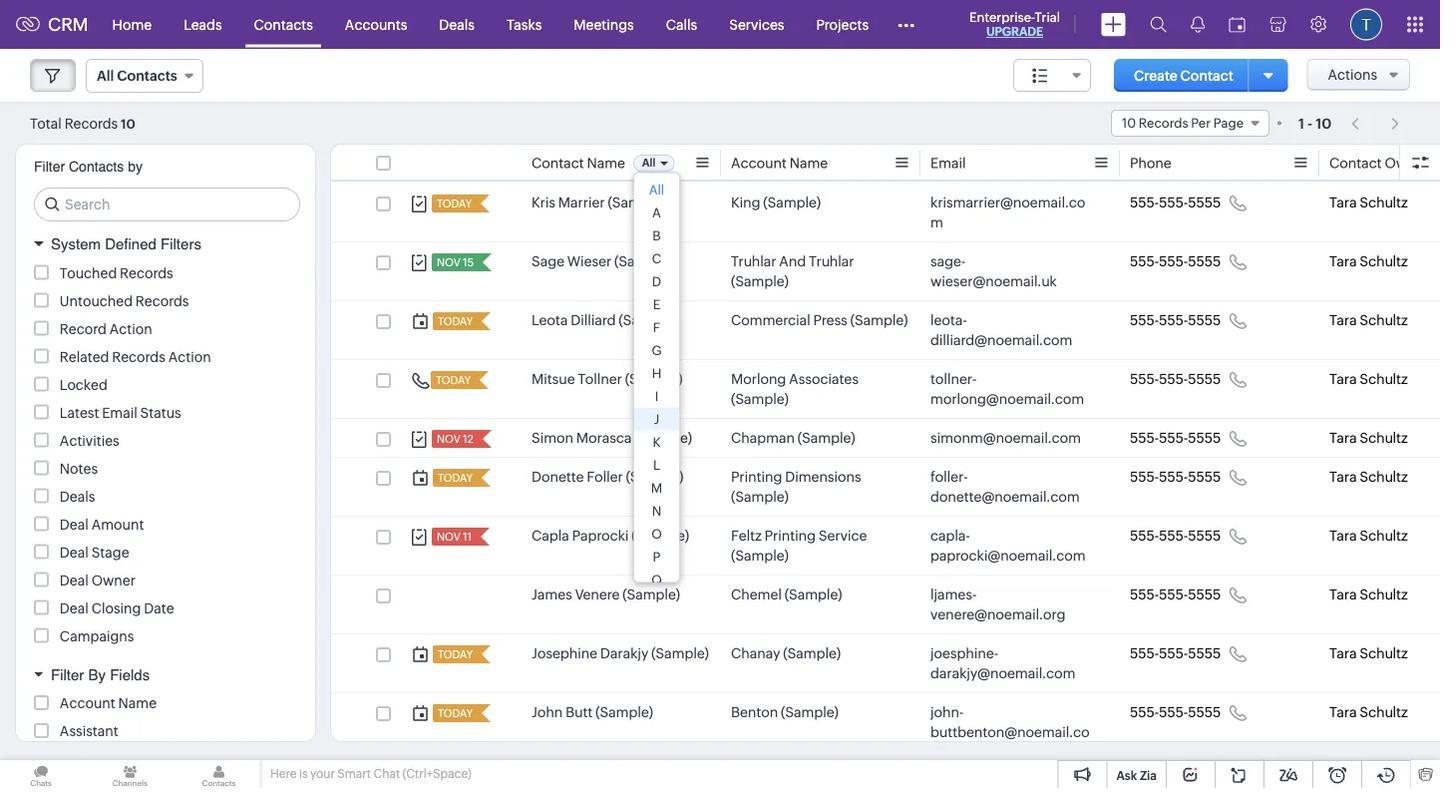 Task type: locate. For each thing, give the bounding box(es) containing it.
0 horizontal spatial all
[[97, 68, 114, 84]]

tara schultz for simonm@noemail.com
[[1330, 430, 1408, 446]]

5555
[[1188, 195, 1221, 210], [1188, 253, 1221, 269], [1188, 312, 1221, 328], [1188, 371, 1221, 387], [1188, 430, 1221, 446], [1188, 469, 1221, 485], [1188, 528, 1221, 544], [1188, 587, 1221, 603], [1188, 645, 1221, 661], [1188, 704, 1221, 720]]

0 vertical spatial deals
[[439, 16, 475, 32]]

9 555-555-5555 from the top
[[1130, 645, 1221, 661]]

filter inside dropdown button
[[51, 666, 84, 683]]

1 horizontal spatial action
[[168, 349, 211, 365]]

chapman (sample)
[[731, 430, 855, 446]]

tara schultz for joesphine- darakjy@noemail.com
[[1330, 645, 1408, 661]]

king (sample) link
[[731, 193, 821, 212]]

0 vertical spatial nov
[[437, 256, 461, 269]]

None field
[[1014, 59, 1092, 92]]

1 horizontal spatial truhlar
[[809, 253, 854, 269]]

(sample) right king at the right of page
[[763, 195, 821, 210]]

2 horizontal spatial contact
[[1330, 155, 1382, 171]]

crm link
[[16, 14, 88, 35]]

status
[[140, 405, 181, 420]]

4 tara from the top
[[1330, 371, 1357, 387]]

assistant
[[60, 723, 118, 739]]

contact up kris
[[532, 155, 584, 171]]

0 horizontal spatial email
[[102, 405, 137, 420]]

(sample) inside truhlar and truhlar (sample)
[[731, 273, 789, 289]]

contacts down home 'link'
[[117, 68, 177, 84]]

0 horizontal spatial name
[[118, 695, 157, 711]]

1 horizontal spatial email
[[931, 155, 966, 171]]

tara schultz for sage- wieser@noemail.uk
[[1330, 253, 1408, 269]]

deal for deal stage
[[60, 544, 89, 560]]

name down fields
[[118, 695, 157, 711]]

5 tara from the top
[[1330, 430, 1357, 446]]

-
[[1308, 115, 1313, 131]]

3 nov from the top
[[437, 531, 461, 543]]

7 5555 from the top
[[1188, 528, 1221, 544]]

11
[[463, 531, 472, 543]]

7 schultz from the top
[[1360, 528, 1408, 544]]

e
[[653, 297, 661, 312]]

1 vertical spatial nov
[[437, 433, 461, 445]]

nov for sage
[[437, 256, 461, 269]]

555-555-5555 for foller- donette@noemail.com
[[1130, 469, 1221, 485]]

tara for sage- wieser@noemail.uk
[[1330, 253, 1357, 269]]

1 vertical spatial all
[[642, 157, 656, 169]]

5555 for sage- wieser@noemail.uk
[[1188, 253, 1221, 269]]

truhlar
[[731, 253, 777, 269], [809, 253, 854, 269]]

8 555-555-5555 from the top
[[1130, 587, 1221, 603]]

contact up per
[[1181, 67, 1234, 83]]

(sample) up d
[[615, 253, 672, 269]]

1 vertical spatial deals
[[60, 488, 95, 504]]

(sample) up p
[[632, 528, 689, 544]]

4 5555 from the top
[[1188, 371, 1221, 387]]

contact for contact owner
[[1330, 155, 1382, 171]]

(sample) inside benton (sample) link
[[781, 704, 839, 720]]

create
[[1134, 67, 1178, 83]]

12
[[463, 433, 474, 445]]

m down john- at the right
[[931, 744, 944, 760]]

name up 'kris marrier (sample)'
[[587, 155, 625, 171]]

nov left '11'
[[437, 531, 461, 543]]

0 vertical spatial account name
[[731, 155, 828, 171]]

records for touched
[[120, 265, 173, 281]]

(sample) inside chapman (sample) link
[[798, 430, 855, 446]]

contacts link
[[238, 0, 329, 48]]

services link
[[714, 0, 801, 48]]

truhlar left and on the top of page
[[731, 253, 777, 269]]

(sample)
[[608, 195, 666, 210], [763, 195, 821, 210], [615, 253, 672, 269], [731, 273, 789, 289], [619, 312, 676, 328], [851, 312, 908, 328], [625, 371, 683, 387], [731, 391, 789, 407], [635, 430, 692, 446], [798, 430, 855, 446], [626, 469, 684, 485], [731, 489, 789, 505], [632, 528, 689, 544], [731, 548, 789, 564], [623, 587, 680, 603], [785, 587, 842, 603], [652, 645, 709, 661], [783, 645, 841, 661], [596, 704, 653, 720], [781, 704, 839, 720]]

1 555-555-5555 from the top
[[1130, 195, 1221, 210]]

calls link
[[650, 0, 714, 48]]

1 horizontal spatial contact
[[1181, 67, 1234, 83]]

today link for josephine
[[433, 645, 475, 663]]

kris marrier (sample) link
[[532, 193, 666, 212]]

(sample) down the e
[[619, 312, 676, 328]]

10 up phone
[[1122, 116, 1136, 131]]

5 555-555-5555 from the top
[[1130, 430, 1221, 446]]

here is your smart chat (ctrl+space)
[[270, 767, 472, 781]]

5 tara schultz from the top
[[1330, 430, 1408, 446]]

1 horizontal spatial all
[[642, 157, 656, 169]]

(sample) inside the leota dilliard (sample) link
[[619, 312, 676, 328]]

contact inside button
[[1181, 67, 1234, 83]]

10 555-555-5555 from the top
[[1130, 704, 1221, 720]]

1 vertical spatial contacts
[[117, 68, 177, 84]]

0 horizontal spatial owner
[[91, 572, 136, 588]]

0 vertical spatial owner
[[1385, 155, 1429, 171]]

(ctrl+space)
[[403, 767, 472, 781]]

account name up king (sample) link
[[731, 155, 828, 171]]

6 schultz from the top
[[1360, 469, 1408, 485]]

schultz for capla- paprocki@noemail.com
[[1360, 528, 1408, 544]]

chanay (sample) link
[[731, 643, 841, 663]]

records down "record action"
[[112, 349, 165, 365]]

0 vertical spatial account
[[731, 155, 787, 171]]

1 vertical spatial action
[[168, 349, 211, 365]]

3 5555 from the top
[[1188, 312, 1221, 328]]

2 deal from the top
[[60, 544, 89, 560]]

4 555-555-5555 from the top
[[1130, 371, 1221, 387]]

deals down notes
[[60, 488, 95, 504]]

5555 for capla- paprocki@noemail.com
[[1188, 528, 1221, 544]]

today for john butt (sample)
[[438, 707, 473, 720]]

o
[[652, 526, 662, 541]]

printing inside feltz printing service (sample)
[[765, 528, 816, 544]]

contacts left the 'by'
[[69, 159, 124, 175]]

3 schultz from the top
[[1360, 312, 1408, 328]]

chapman (sample) link
[[731, 428, 855, 448]]

tara schultz for capla- paprocki@noemail.com
[[1330, 528, 1408, 544]]

0 horizontal spatial action
[[109, 321, 152, 337]]

m up sage-
[[931, 214, 944, 230]]

(sample) up b
[[608, 195, 666, 210]]

enterprise-trial upgrade
[[970, 9, 1060, 38]]

10 right -
[[1316, 115, 1332, 131]]

account up king at the right of page
[[731, 155, 787, 171]]

records down defined
[[120, 265, 173, 281]]

truhlar right and on the top of page
[[809, 253, 854, 269]]

10 Records Per Page field
[[1111, 110, 1270, 137]]

0 horizontal spatial truhlar
[[731, 253, 777, 269]]

contact down 1 - 10
[[1330, 155, 1382, 171]]

all up "a"
[[642, 157, 656, 169]]

deals
[[439, 16, 475, 32], [60, 488, 95, 504]]

system defined filters
[[51, 235, 201, 253]]

5555 for john- buttbenton@noemail.co m
[[1188, 704, 1221, 720]]

m
[[931, 214, 944, 230], [931, 744, 944, 760]]

8 5555 from the top
[[1188, 587, 1221, 603]]

deal left stage
[[60, 544, 89, 560]]

trial
[[1035, 9, 1060, 24]]

2 vertical spatial contacts
[[69, 159, 124, 175]]

deal closing date
[[60, 600, 174, 616]]

contacts right leads link
[[254, 16, 313, 32]]

8 tara from the top
[[1330, 587, 1357, 603]]

(sample) down 'feltz' at right
[[731, 548, 789, 564]]

0 vertical spatial filter
[[34, 159, 65, 175]]

ask
[[1117, 769, 1138, 782]]

0 vertical spatial all
[[97, 68, 114, 84]]

(sample) down p
[[623, 587, 680, 603]]

tara schultz
[[1330, 195, 1408, 210], [1330, 253, 1408, 269], [1330, 312, 1408, 328], [1330, 371, 1408, 387], [1330, 430, 1408, 446], [1330, 469, 1408, 485], [1330, 528, 1408, 544], [1330, 587, 1408, 603], [1330, 645, 1408, 661], [1330, 704, 1408, 720]]

here
[[270, 767, 297, 781]]

3 555-555-5555 from the top
[[1130, 312, 1221, 328]]

morasca
[[576, 430, 632, 446]]

1 horizontal spatial account
[[731, 155, 787, 171]]

(sample) up 'feltz' at right
[[731, 489, 789, 505]]

8 schultz from the top
[[1360, 587, 1408, 603]]

deal up campaigns
[[60, 600, 89, 616]]

5555 for tollner- morlong@noemail.com
[[1188, 371, 1221, 387]]

6 tara schultz from the top
[[1330, 469, 1408, 485]]

3 deal from the top
[[60, 572, 89, 588]]

(sample) up n
[[626, 469, 684, 485]]

l
[[653, 457, 660, 472]]

printing down chapman
[[731, 469, 783, 485]]

0 horizontal spatial 10
[[121, 116, 135, 131]]

10 5555 from the top
[[1188, 704, 1221, 720]]

2 555-555-5555 from the top
[[1130, 253, 1221, 269]]

(sample) down j
[[635, 430, 692, 446]]

(sample) inside mitsue tollner (sample) link
[[625, 371, 683, 387]]

4 schultz from the top
[[1360, 371, 1408, 387]]

1 vertical spatial account name
[[60, 695, 157, 711]]

john
[[532, 704, 563, 720]]

3 tara from the top
[[1330, 312, 1357, 328]]

1 vertical spatial filter
[[51, 666, 84, 683]]

(sample) inside commercial press (sample) link
[[851, 312, 908, 328]]

(sample) right butt
[[596, 704, 653, 720]]

nov left 15
[[437, 256, 461, 269]]

(sample) right chanay
[[783, 645, 841, 661]]

contact for contact name
[[532, 155, 584, 171]]

foller
[[587, 469, 623, 485]]

phone
[[1130, 155, 1172, 171]]

filter
[[34, 159, 65, 175], [51, 666, 84, 683]]

deal down deal stage
[[60, 572, 89, 588]]

9 schultz from the top
[[1360, 645, 1408, 661]]

1 deal from the top
[[60, 516, 89, 532]]

1 vertical spatial owner
[[91, 572, 136, 588]]

king (sample)
[[731, 195, 821, 210]]

deal
[[60, 516, 89, 532], [60, 544, 89, 560], [60, 572, 89, 588], [60, 600, 89, 616]]

records down touched records
[[136, 293, 189, 309]]

6 5555 from the top
[[1188, 469, 1221, 485]]

accounts
[[345, 16, 407, 32]]

tara for simonm@noemail.com
[[1330, 430, 1357, 446]]

records for total
[[64, 115, 118, 131]]

deal amount
[[60, 516, 144, 532]]

contacts inside all contacts field
[[117, 68, 177, 84]]

benton (sample) link
[[731, 702, 839, 722]]

record
[[60, 321, 107, 337]]

tara schultz for john- buttbenton@noemail.co m
[[1330, 704, 1408, 720]]

all for all contacts
[[97, 68, 114, 84]]

action up status
[[168, 349, 211, 365]]

records left per
[[1139, 116, 1189, 131]]

(sample) up i
[[625, 371, 683, 387]]

2 tara schultz from the top
[[1330, 253, 1408, 269]]

5555 for ljames- venere@noemail.org
[[1188, 587, 1221, 603]]

7 tara from the top
[[1330, 528, 1357, 544]]

create menu element
[[1089, 0, 1138, 48]]

10 tara schultz from the top
[[1330, 704, 1408, 720]]

owner for contact owner
[[1385, 155, 1429, 171]]

action
[[109, 321, 152, 337], [168, 349, 211, 365]]

5 5555 from the top
[[1188, 430, 1221, 446]]

(sample) down and on the top of page
[[731, 273, 789, 289]]

calls
[[666, 16, 698, 32]]

notes
[[60, 460, 98, 476]]

0 vertical spatial m
[[931, 214, 944, 230]]

account up 'assistant'
[[60, 695, 115, 711]]

nov for simon
[[437, 433, 461, 445]]

records up the filter contacts by at the top of page
[[64, 115, 118, 131]]

a b c d e f g h i j k l m n o p q
[[651, 205, 663, 587]]

2 m from the top
[[931, 744, 944, 760]]

navigation
[[1342, 109, 1411, 138]]

2 5555 from the top
[[1188, 253, 1221, 269]]

(sample) right benton
[[781, 704, 839, 720]]

h
[[652, 366, 662, 381]]

deals left the tasks link on the top left of the page
[[439, 16, 475, 32]]

activities
[[60, 432, 119, 448]]

1 horizontal spatial deals
[[439, 16, 475, 32]]

5555 for simonm@noemail.com
[[1188, 430, 1221, 446]]

josephine darakjy (sample)
[[532, 645, 709, 661]]

all up total records 10
[[97, 68, 114, 84]]

calendar image
[[1229, 16, 1246, 32]]

capla
[[532, 528, 569, 544]]

nov 15
[[437, 256, 474, 269]]

schultz for krismarrier@noemail.co m
[[1360, 195, 1408, 210]]

filter for filter by fields
[[51, 666, 84, 683]]

10 for 1 - 10
[[1316, 115, 1332, 131]]

0 horizontal spatial account
[[60, 695, 115, 711]]

account name down filter by fields
[[60, 695, 157, 711]]

nov for capla
[[437, 531, 461, 543]]

enterprise-
[[970, 9, 1035, 24]]

deal up deal stage
[[60, 516, 89, 532]]

9 tara from the top
[[1330, 645, 1357, 661]]

krismarrier@noemail.co m
[[931, 195, 1086, 230]]

feltz printing service (sample) link
[[731, 526, 911, 566]]

0 vertical spatial email
[[931, 155, 966, 171]]

nov left the 12
[[437, 433, 461, 445]]

1 horizontal spatial owner
[[1385, 155, 1429, 171]]

555-555-5555 for krismarrier@noemail.co m
[[1130, 195, 1221, 210]]

6 tara from the top
[[1330, 469, 1357, 485]]

buttbenton@noemail.co
[[931, 724, 1090, 740]]

darakjy
[[600, 645, 649, 661]]

5 schultz from the top
[[1360, 430, 1408, 446]]

search element
[[1138, 0, 1179, 49]]

1 schultz from the top
[[1360, 195, 1408, 210]]

sage wieser (sample)
[[532, 253, 672, 269]]

darakjy@noemail.com
[[931, 665, 1076, 681]]

owner for deal owner
[[91, 572, 136, 588]]

(sample) down 'morlong'
[[731, 391, 789, 407]]

today link for leota
[[433, 312, 475, 330]]

tara for leota- dilliard@noemail.com
[[1330, 312, 1357, 328]]

10 up the 'by'
[[121, 116, 135, 131]]

1 vertical spatial printing
[[765, 528, 816, 544]]

(sample) right press
[[851, 312, 908, 328]]

today link
[[432, 195, 474, 212], [433, 312, 475, 330], [431, 371, 473, 389], [433, 469, 475, 487], [433, 645, 475, 663], [433, 704, 475, 722]]

(sample) inside 'chemel (sample)' "link"
[[785, 587, 842, 603]]

2 schultz from the top
[[1360, 253, 1408, 269]]

ljames- venere@noemail.org link
[[931, 585, 1090, 625]]

records inside "field"
[[1139, 116, 1189, 131]]

0 vertical spatial action
[[109, 321, 152, 337]]

tara for ljames- venere@noemail.org
[[1330, 587, 1357, 603]]

email up krismarrier@noemail.co on the right top
[[931, 155, 966, 171]]

(sample) right the darakjy
[[652, 645, 709, 661]]

p
[[653, 549, 661, 564]]

action up related records action
[[109, 321, 152, 337]]

7 555-555-5555 from the top
[[1130, 528, 1221, 544]]

0 horizontal spatial account name
[[60, 695, 157, 711]]

3 tara schultz from the top
[[1330, 312, 1408, 328]]

1 tara from the top
[[1330, 195, 1357, 210]]

1 vertical spatial email
[[102, 405, 137, 420]]

today for mitsue tollner (sample)
[[436, 374, 471, 387]]

9 tara schultz from the top
[[1330, 645, 1408, 661]]

today link for donette
[[433, 469, 475, 487]]

2 nov from the top
[[437, 433, 461, 445]]

10 schultz from the top
[[1360, 704, 1408, 720]]

i
[[655, 389, 659, 404]]

sage-
[[931, 253, 966, 269]]

all inside field
[[97, 68, 114, 84]]

m inside krismarrier@noemail.co m
[[931, 214, 944, 230]]

paprocki@noemail.com
[[931, 548, 1086, 564]]

2 tara from the top
[[1330, 253, 1357, 269]]

7 tara schultz from the top
[[1330, 528, 1408, 544]]

m inside john- buttbenton@noemail.co m
[[931, 744, 944, 760]]

2 vertical spatial nov
[[437, 531, 461, 543]]

(sample) inside kris marrier (sample) link
[[608, 195, 666, 210]]

9 5555 from the top
[[1188, 645, 1221, 661]]

1 tara schultz from the top
[[1330, 195, 1408, 210]]

profile image
[[1351, 8, 1383, 40]]

1 vertical spatial m
[[931, 744, 944, 760]]

size image
[[1033, 67, 1049, 85]]

(sample) up the 'dimensions'
[[798, 430, 855, 446]]

10
[[1316, 115, 1332, 131], [1122, 116, 1136, 131], [121, 116, 135, 131]]

related records action
[[60, 349, 211, 365]]

records for related
[[112, 349, 165, 365]]

email right latest at the bottom left of the page
[[102, 405, 137, 420]]

(sample) inside simon morasca (sample) link
[[635, 430, 692, 446]]

leota- dilliard@noemail.com link
[[931, 310, 1090, 350]]

0 horizontal spatial contact
[[532, 155, 584, 171]]

1 5555 from the top
[[1188, 195, 1221, 210]]

8 tara schultz from the top
[[1330, 587, 1408, 603]]

nov 12
[[437, 433, 474, 445]]

commercial press (sample) link
[[731, 310, 908, 330]]

channels image
[[89, 760, 171, 788]]

(sample) down feltz printing service (sample) link
[[785, 587, 842, 603]]

tara for krismarrier@noemail.co m
[[1330, 195, 1357, 210]]

associates
[[789, 371, 859, 387]]

name up king (sample) link
[[790, 155, 828, 171]]

row group
[[331, 184, 1441, 772]]

555-555-5555 for leota- dilliard@noemail.com
[[1130, 312, 1221, 328]]

0 vertical spatial printing
[[731, 469, 783, 485]]

filter left "by" at the bottom left of the page
[[51, 666, 84, 683]]

mitsue tollner (sample) link
[[532, 369, 683, 389]]

6 555-555-5555 from the top
[[1130, 469, 1221, 485]]

2 horizontal spatial 10
[[1316, 115, 1332, 131]]

press
[[814, 312, 848, 328]]

marrier
[[558, 195, 605, 210]]

related
[[60, 349, 109, 365]]

10 inside total records 10
[[121, 116, 135, 131]]

simon
[[532, 430, 574, 446]]

1 horizontal spatial account name
[[731, 155, 828, 171]]

john-
[[931, 704, 964, 720]]

10 tara from the top
[[1330, 704, 1357, 720]]

record action
[[60, 321, 152, 337]]

total
[[30, 115, 62, 131]]

tara schultz for foller- donette@noemail.com
[[1330, 469, 1408, 485]]

1 m from the top
[[931, 214, 944, 230]]

tara schultz for krismarrier@noemail.co m
[[1330, 195, 1408, 210]]

1 horizontal spatial 10
[[1122, 116, 1136, 131]]

today
[[437, 198, 472, 210], [438, 315, 473, 328], [436, 374, 471, 387], [438, 472, 473, 484], [438, 648, 473, 661], [438, 707, 473, 720]]

4 tara schultz from the top
[[1330, 371, 1408, 387]]

4 deal from the top
[[60, 600, 89, 616]]

records for 10
[[1139, 116, 1189, 131]]

filter down the total
[[34, 159, 65, 175]]

5555 for krismarrier@noemail.co m
[[1188, 195, 1221, 210]]

create menu image
[[1101, 12, 1126, 36]]

king
[[731, 195, 761, 210]]

0 vertical spatial contacts
[[254, 16, 313, 32]]

1 nov from the top
[[437, 256, 461, 269]]

printing right 'feltz' at right
[[765, 528, 816, 544]]



Task type: vqa. For each thing, say whether or not it's contained in the screenshot.


Task type: describe. For each thing, give the bounding box(es) containing it.
contacts image
[[178, 760, 260, 788]]

tara for capla- paprocki@noemail.com
[[1330, 528, 1357, 544]]

contacts for filter contacts by
[[69, 159, 124, 175]]

nov 11
[[437, 531, 472, 543]]

james venere (sample)
[[532, 587, 680, 603]]

deal for deal closing date
[[60, 600, 89, 616]]

defined
[[105, 235, 157, 253]]

simonm@noemail.com
[[931, 430, 1081, 446]]

search image
[[1150, 16, 1167, 33]]

benton (sample)
[[731, 704, 839, 720]]

(sample) inside capla paprocki (sample) link
[[632, 528, 689, 544]]

morlong associates (sample) link
[[731, 369, 911, 409]]

foller- donette@noemail.com link
[[931, 467, 1090, 507]]

today for leota dilliard (sample)
[[438, 315, 473, 328]]

leota-
[[931, 312, 967, 328]]

josephine darakjy (sample) link
[[532, 643, 709, 663]]

latest email status
[[60, 405, 181, 420]]

today for donette foller (sample)
[[438, 472, 473, 484]]

create contact
[[1134, 67, 1234, 83]]

tollner-
[[931, 371, 977, 387]]

All Contacts field
[[86, 59, 203, 93]]

1 vertical spatial account
[[60, 695, 115, 711]]

c
[[652, 251, 662, 266]]

simonm@noemail.com link
[[931, 428, 1081, 448]]

nov 12 link
[[432, 430, 476, 448]]

today link for kris
[[432, 195, 474, 212]]

5555 for joesphine- darakjy@noemail.com
[[1188, 645, 1221, 661]]

page
[[1214, 116, 1244, 131]]

all contacts
[[97, 68, 177, 84]]

2 truhlar from the left
[[809, 253, 854, 269]]

Search text field
[[35, 189, 299, 220]]

0 horizontal spatial deals
[[60, 488, 95, 504]]

tara for john- buttbenton@noemail.co m
[[1330, 704, 1357, 720]]

leota- dilliard@noemail.com
[[931, 312, 1073, 348]]

tara for tollner- morlong@noemail.com
[[1330, 371, 1357, 387]]

tara schultz for leota- dilliard@noemail.com
[[1330, 312, 1408, 328]]

krismarrier@noemail.co
[[931, 195, 1086, 210]]

10 inside "field"
[[1122, 116, 1136, 131]]

signals element
[[1179, 0, 1217, 49]]

donette
[[532, 469, 584, 485]]

projects link
[[801, 0, 885, 48]]

leads
[[184, 16, 222, 32]]

(sample) inside donette foller (sample) link
[[626, 469, 684, 485]]

campaigns
[[60, 628, 134, 644]]

schultz for ljames- venere@noemail.org
[[1360, 587, 1408, 603]]

(sample) inside john butt (sample) link
[[596, 704, 653, 720]]

capla- paprocki@noemail.com
[[931, 528, 1086, 564]]

filter contacts by
[[34, 159, 143, 175]]

per
[[1191, 116, 1211, 131]]

g
[[652, 343, 662, 358]]

touched
[[60, 265, 117, 281]]

deal for deal amount
[[60, 516, 89, 532]]

john- buttbenton@noemail.co m link
[[931, 702, 1090, 762]]

555-555-5555 for capla- paprocki@noemail.com
[[1130, 528, 1221, 544]]

schultz for leota- dilliard@noemail.com
[[1360, 312, 1408, 328]]

capla paprocki (sample)
[[532, 528, 689, 544]]

schultz for joesphine- darakjy@noemail.com
[[1360, 645, 1408, 661]]

q
[[652, 572, 662, 587]]

home
[[112, 16, 152, 32]]

schultz for john- buttbenton@noemail.co m
[[1360, 704, 1408, 720]]

mitsue
[[532, 371, 575, 387]]

signals image
[[1191, 16, 1205, 33]]

chanay
[[731, 645, 781, 661]]

Other Modules field
[[885, 8, 928, 40]]

10 for total records 10
[[121, 116, 135, 131]]

1 horizontal spatial name
[[587, 155, 625, 171]]

555-555-5555 for sage- wieser@noemail.uk
[[1130, 253, 1221, 269]]

schultz for tollner- morlong@noemail.com
[[1360, 371, 1408, 387]]

row group containing kris marrier (sample)
[[331, 184, 1441, 772]]

ask zia
[[1117, 769, 1157, 782]]

today link for john
[[433, 704, 475, 722]]

tasks
[[507, 16, 542, 32]]

(sample) inside king (sample) link
[[763, 195, 821, 210]]

service
[[819, 528, 867, 544]]

sage
[[532, 253, 565, 269]]

untouched records
[[60, 293, 189, 309]]

deal for deal owner
[[60, 572, 89, 588]]

morlong
[[731, 371, 786, 387]]

records for untouched
[[136, 293, 189, 309]]

wieser@noemail.uk
[[931, 273, 1057, 289]]

simon morasca (sample) link
[[532, 428, 692, 448]]

15
[[463, 256, 474, 269]]

n
[[652, 503, 662, 518]]

printing inside printing dimensions (sample)
[[731, 469, 783, 485]]

contacts inside contacts link
[[254, 16, 313, 32]]

chats image
[[0, 760, 82, 788]]

555-555-5555 for simonm@noemail.com
[[1130, 430, 1221, 446]]

contact owner
[[1330, 155, 1429, 171]]

latest
[[60, 405, 99, 420]]

today link for mitsue
[[431, 371, 473, 389]]

tara for joesphine- darakjy@noemail.com
[[1330, 645, 1357, 661]]

555-555-5555 for joesphine- darakjy@noemail.com
[[1130, 645, 1221, 661]]

nov 11 link
[[432, 528, 474, 546]]

nov 15 link
[[432, 253, 476, 271]]

a
[[652, 205, 661, 220]]

feltz
[[731, 528, 762, 544]]

venere@noemail.org
[[931, 607, 1066, 623]]

555-555-5555 for john- buttbenton@noemail.co m
[[1130, 704, 1221, 720]]

date
[[144, 600, 174, 616]]

joesphine- darakjy@noemail.com
[[931, 645, 1076, 681]]

printing dimensions (sample)
[[731, 469, 862, 505]]

tara schultz for ljames- venere@noemail.org
[[1330, 587, 1408, 603]]

meetings
[[574, 16, 634, 32]]

profile element
[[1339, 0, 1395, 48]]

contact name
[[532, 155, 625, 171]]

meetings link
[[558, 0, 650, 48]]

(sample) inside the james venere (sample) "link"
[[623, 587, 680, 603]]

all for all
[[642, 157, 656, 169]]

(sample) inside feltz printing service (sample)
[[731, 548, 789, 564]]

tara for foller- donette@noemail.com
[[1330, 469, 1357, 485]]

crm
[[48, 14, 88, 35]]

butt
[[566, 704, 593, 720]]

1
[[1299, 115, 1305, 131]]

(sample) inside sage wieser (sample) 'link'
[[615, 253, 672, 269]]

filters
[[161, 235, 201, 253]]

today for kris marrier (sample)
[[437, 198, 472, 210]]

zia
[[1140, 769, 1157, 782]]

1 truhlar from the left
[[731, 253, 777, 269]]

schultz for sage- wieser@noemail.uk
[[1360, 253, 1408, 269]]

(sample) inside the "morlong associates (sample)"
[[731, 391, 789, 407]]

filter for filter contacts by
[[34, 159, 65, 175]]

filter by fields
[[51, 666, 150, 683]]

and
[[779, 253, 806, 269]]

capla- paprocki@noemail.com link
[[931, 526, 1090, 566]]

schultz for simonm@noemail.com
[[1360, 430, 1408, 446]]

amount
[[91, 516, 144, 532]]

paprocki
[[572, 528, 629, 544]]

555-555-5555 for tollner- morlong@noemail.com
[[1130, 371, 1221, 387]]

today for josephine darakjy (sample)
[[438, 648, 473, 661]]

tara schultz for tollner- morlong@noemail.com
[[1330, 371, 1408, 387]]

benton
[[731, 704, 778, 720]]

5555 for foller- donette@noemail.com
[[1188, 469, 1221, 485]]

schultz for foller- donette@noemail.com
[[1360, 469, 1408, 485]]

(sample) inside the josephine darakjy (sample) link
[[652, 645, 709, 661]]

2 horizontal spatial name
[[790, 155, 828, 171]]

555-555-5555 for ljames- venere@noemail.org
[[1130, 587, 1221, 603]]

contacts for all contacts
[[117, 68, 177, 84]]

chanay (sample)
[[731, 645, 841, 661]]

sage- wieser@noemail.uk
[[931, 253, 1057, 289]]

john butt (sample)
[[532, 704, 653, 720]]

5555 for leota- dilliard@noemail.com
[[1188, 312, 1221, 328]]

filter by fields button
[[16, 657, 315, 692]]

actions
[[1328, 67, 1378, 83]]

(sample) inside chanay (sample) link
[[783, 645, 841, 661]]

(sample) inside printing dimensions (sample)
[[731, 489, 789, 505]]

foller- donette@noemail.com
[[931, 469, 1080, 505]]

simon morasca (sample)
[[532, 430, 692, 446]]

truhlar and truhlar (sample)
[[731, 253, 854, 289]]

projects
[[816, 16, 869, 32]]



